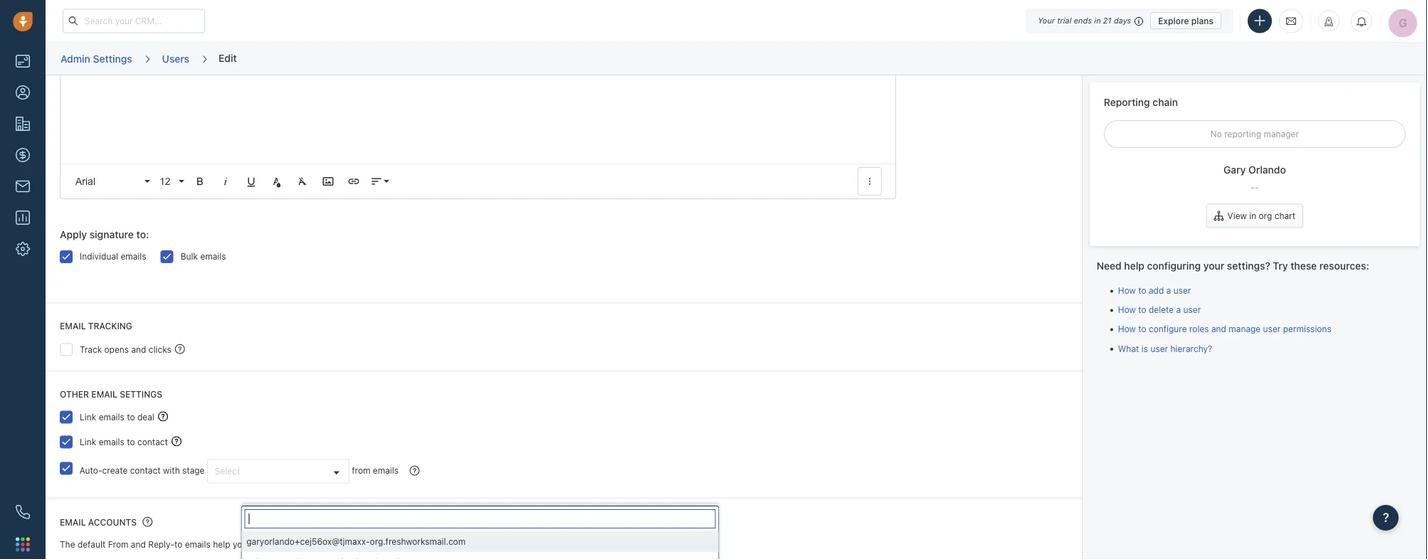 Task type: vqa. For each thing, say whether or not it's contained in the screenshot.
'Link' corresponding to Link emails to contact
yes



Task type: describe. For each thing, give the bounding box(es) containing it.
individual
[[80, 252, 118, 262]]

days
[[1114, 16, 1131, 25]]

2 vertical spatial a
[[509, 540, 514, 550]]

different
[[516, 540, 550, 550]]

configure
[[1149, 324, 1187, 334]]

and left clicks
[[131, 345, 146, 355]]

no
[[1211, 129, 1222, 139]]

track opens and clicks
[[80, 345, 171, 355]]

plans
[[1191, 16, 1214, 26]]

link emails to contact
[[80, 437, 168, 447]]

deal
[[137, 412, 154, 422]]

user up roles
[[1183, 305, 1201, 315]]

org
[[1259, 211, 1272, 221]]

how for how to add a user
[[1118, 286, 1136, 296]]

send
[[250, 540, 269, 550]]

these
[[1291, 260, 1317, 272]]

try
[[1273, 260, 1288, 272]]

users link
[[161, 48, 190, 70]]

the default from and reply-to emails help you send emails and track replies in freshsales. to receive replies in a different mailbox, change the reply-to email.
[[60, 540, 697, 550]]

select link
[[208, 461, 349, 483]]

email accounts
[[60, 518, 137, 528]]

stage
[[182, 466, 205, 476]]

need help configuring your settings? try these resources:
[[1097, 260, 1369, 272]]

reporting
[[1224, 129, 1261, 139]]

garyorlando+cej56ox@tjmaxx-
[[246, 537, 370, 547]]

what
[[1118, 344, 1139, 354]]

admin settings
[[61, 53, 132, 64]]

link for link emails to deal
[[80, 412, 96, 422]]

manager
[[1264, 129, 1299, 139]]

and right roles
[[1211, 324, 1226, 334]]

auto-create contact with stage
[[80, 466, 205, 476]]

settings
[[120, 390, 162, 400]]

a for delete
[[1176, 305, 1181, 315]]

what is user hierarchy?
[[1118, 344, 1212, 354]]

emails for individual emails
[[121, 252, 146, 262]]

how for how to delete a user
[[1118, 305, 1136, 315]]

add
[[1149, 286, 1164, 296]]

opens
[[104, 345, 129, 355]]

freshsales.
[[379, 540, 424, 550]]

a for add
[[1166, 286, 1171, 296]]

no reporting manager
[[1211, 129, 1299, 139]]

1 vertical spatial help
[[213, 540, 230, 550]]

you
[[233, 540, 247, 550]]

21
[[1103, 16, 1112, 25]]

auto-
[[80, 466, 102, 476]]

edit
[[219, 52, 237, 64]]

admin
[[61, 53, 90, 64]]

how to configure roles and manage user permissions link
[[1118, 324, 1332, 334]]

how to add a user link
[[1118, 286, 1191, 296]]

view
[[1228, 211, 1247, 221]]

and left track
[[300, 540, 315, 550]]

click to learn how to link conversations to deals image
[[158, 412, 168, 422]]

change
[[589, 540, 618, 550]]

emails for link emails to contact
[[99, 437, 124, 447]]

in left different
[[500, 540, 507, 550]]

user right is
[[1150, 344, 1168, 354]]

mailbox,
[[553, 540, 586, 550]]

reporting chain
[[1104, 96, 1178, 108]]

to left delete
[[1138, 305, 1146, 315]]

explore plans link
[[1150, 12, 1221, 29]]

bulk
[[181, 252, 198, 262]]

users
[[162, 53, 189, 64]]

your
[[1203, 260, 1224, 272]]

accounts
[[88, 518, 137, 528]]

question circled image
[[143, 517, 153, 529]]

to
[[427, 540, 436, 550]]

2 reply- from the left
[[636, 540, 662, 550]]

in inside button
[[1249, 211, 1256, 221]]

0 vertical spatial help
[[1124, 260, 1144, 272]]

reporting
[[1104, 96, 1150, 108]]

orlando
[[1248, 164, 1286, 176]]

configuring
[[1147, 260, 1201, 272]]

to left the add
[[1138, 286, 1146, 296]]

your
[[1038, 16, 1055, 25]]

trial
[[1057, 16, 1072, 25]]

track
[[317, 540, 338, 550]]

to left email.
[[662, 540, 670, 550]]

how to configure roles and manage user permissions
[[1118, 324, 1332, 334]]

settings?
[[1227, 260, 1270, 272]]

what is user hierarchy? link
[[1118, 344, 1212, 354]]

in left freshsales. on the left bottom
[[369, 540, 376, 550]]

user right manage
[[1263, 324, 1281, 334]]



Task type: locate. For each thing, give the bounding box(es) containing it.
from
[[108, 540, 128, 550]]

contact left click to learn how to link emails to contacts image in the left of the page
[[137, 437, 168, 447]]

delete
[[1149, 305, 1174, 315]]

emails right send
[[272, 540, 297, 550]]

select
[[215, 467, 240, 477]]

apply
[[60, 229, 87, 241]]

a right the add
[[1166, 286, 1171, 296]]

email.
[[673, 540, 697, 550]]

help left the you
[[213, 540, 230, 550]]

the
[[60, 540, 75, 550]]

to left deal
[[127, 412, 135, 422]]

replies right track
[[340, 540, 367, 550]]

1 vertical spatial question circled image
[[410, 465, 420, 477]]

signature
[[90, 229, 134, 241]]

link down other
[[80, 412, 96, 422]]

email up the
[[60, 518, 86, 528]]

explore plans
[[1158, 16, 1214, 26]]

explore
[[1158, 16, 1189, 26]]

gary orlando --
[[1224, 164, 1286, 192]]

1 horizontal spatial reply-
[[636, 540, 662, 550]]

tracking
[[88, 322, 132, 332]]

1 vertical spatial link
[[80, 437, 96, 447]]

1 - from the left
[[1251, 182, 1255, 192]]

0 vertical spatial a
[[1166, 286, 1171, 296]]

2 email from the top
[[60, 518, 86, 528]]

to
[[1138, 286, 1146, 296], [1138, 305, 1146, 315], [1138, 324, 1146, 334], [127, 412, 135, 422], [127, 437, 135, 447], [174, 540, 182, 550], [662, 540, 670, 550]]

to up is
[[1138, 324, 1146, 334]]

individual emails
[[80, 252, 146, 262]]

from emails
[[352, 466, 399, 476]]

email for email tracking
[[60, 322, 86, 332]]

email for email accounts
[[60, 518, 86, 528]]

replies right receive
[[470, 540, 497, 550]]

your trial ends in 21 days
[[1038, 16, 1131, 25]]

question circled image right clicks
[[175, 343, 185, 355]]

0 vertical spatial question circled image
[[175, 343, 185, 355]]

and
[[1211, 324, 1226, 334], [131, 345, 146, 355], [131, 540, 146, 550], [300, 540, 315, 550]]

0 vertical spatial contact
[[137, 437, 168, 447]]

0 horizontal spatial replies
[[340, 540, 367, 550]]

question circled image right from emails
[[410, 465, 420, 477]]

link up auto-
[[80, 437, 96, 447]]

emails right from
[[373, 466, 399, 476]]

emails for bulk emails
[[200, 252, 226, 262]]

emails
[[121, 252, 146, 262], [200, 252, 226, 262], [99, 412, 124, 422], [99, 437, 124, 447], [373, 466, 399, 476], [185, 540, 211, 550], [272, 540, 297, 550]]

how up what
[[1118, 324, 1136, 334]]

settings
[[93, 53, 132, 64]]

freshworks switcher image
[[16, 538, 30, 552]]

how to delete a user
[[1118, 305, 1201, 315]]

contact left with
[[130, 466, 161, 476]]

view in org chart
[[1228, 211, 1296, 221]]

reply- right 'the'
[[636, 540, 662, 550]]

Search your CRM... text field
[[63, 9, 205, 33]]

2 - from the left
[[1255, 182, 1259, 192]]

in left org
[[1249, 211, 1256, 221]]

roles
[[1189, 324, 1209, 334]]

from
[[352, 466, 370, 476]]

chain
[[1153, 96, 1178, 108]]

click to learn how to link emails to contacts image
[[172, 437, 181, 447]]

how
[[1118, 286, 1136, 296], [1118, 305, 1136, 315], [1118, 324, 1136, 334]]

gary
[[1224, 164, 1246, 176]]

how down how to add a user link
[[1118, 305, 1136, 315]]

default
[[78, 540, 106, 550]]

1 horizontal spatial a
[[1166, 286, 1171, 296]]

2 horizontal spatial a
[[1176, 305, 1181, 315]]

question circled image
[[175, 343, 185, 355], [410, 465, 420, 477]]

apply signature to:
[[60, 229, 149, 241]]

1 vertical spatial how
[[1118, 305, 1136, 315]]

emails for link emails to deal
[[99, 412, 124, 422]]

to right the from
[[174, 540, 182, 550]]

in left 21
[[1094, 16, 1101, 25]]

emails right bulk
[[200, 252, 226, 262]]

1 link from the top
[[80, 412, 96, 422]]

0 horizontal spatial reply-
[[148, 540, 174, 550]]

manage
[[1229, 324, 1261, 334]]

0 vertical spatial how
[[1118, 286, 1136, 296]]

0 horizontal spatial help
[[213, 540, 230, 550]]

1 how from the top
[[1118, 286, 1136, 296]]

need
[[1097, 260, 1122, 272]]

other
[[60, 390, 89, 400]]

-
[[1251, 182, 1255, 192], [1255, 182, 1259, 192]]

0 vertical spatial link
[[80, 412, 96, 422]]

emails down "other email settings"
[[99, 412, 124, 422]]

garyorlando+cej56ox@tjmaxx-org.freshworksmail.com
[[246, 537, 466, 547]]

bulk emails
[[181, 252, 226, 262]]

1 email from the top
[[60, 322, 86, 332]]

to:
[[136, 229, 149, 241]]

admin settings link
[[60, 48, 133, 70]]

emails for from emails
[[373, 466, 399, 476]]

a
[[1166, 286, 1171, 296], [1176, 305, 1181, 315], [509, 540, 514, 550]]

2 replies from the left
[[470, 540, 497, 550]]

what's new image
[[1324, 17, 1334, 27]]

resources:
[[1319, 260, 1369, 272]]

how for how to configure roles and manage user permissions
[[1118, 324, 1136, 334]]

clicks
[[149, 345, 171, 355]]

is
[[1142, 344, 1148, 354]]

emails down to:
[[121, 252, 146, 262]]

other email settings
[[60, 390, 162, 400]]

1 replies from the left
[[340, 540, 367, 550]]

2 vertical spatial how
[[1118, 324, 1136, 334]]

org.freshworksmail.com
[[370, 537, 466, 547]]

send email image
[[1286, 15, 1296, 27]]

track
[[80, 345, 102, 355]]

how left the add
[[1118, 286, 1136, 296]]

0 vertical spatial email
[[60, 322, 86, 332]]

email tracking
[[60, 322, 132, 332]]

view in org chart button
[[1206, 204, 1303, 228]]

reply- down question circled image
[[148, 540, 174, 550]]

link for link emails to contact
[[80, 437, 96, 447]]

a right delete
[[1176, 305, 1181, 315]]

help right need
[[1124, 260, 1144, 272]]

phone element
[[9, 498, 37, 527]]

email
[[91, 390, 117, 400]]

phone image
[[16, 505, 30, 520]]

permissions
[[1283, 324, 1332, 334]]

email up track
[[60, 322, 86, 332]]

2 how from the top
[[1118, 305, 1136, 315]]

garyorlando+cej56ox@tjmaxx-org.freshworksmail.com option
[[241, 532, 718, 552]]

1 vertical spatial email
[[60, 518, 86, 528]]

1 horizontal spatial replies
[[470, 540, 497, 550]]

2 link from the top
[[80, 437, 96, 447]]

replies
[[340, 540, 367, 550], [470, 540, 497, 550]]

create
[[102, 466, 128, 476]]

user
[[1173, 286, 1191, 296], [1183, 305, 1201, 315], [1263, 324, 1281, 334], [1150, 344, 1168, 354]]

1 reply- from the left
[[148, 540, 174, 550]]

3 how from the top
[[1118, 324, 1136, 334]]

link
[[80, 412, 96, 422], [80, 437, 96, 447]]

1 vertical spatial a
[[1176, 305, 1181, 315]]

0 horizontal spatial question circled image
[[175, 343, 185, 355]]

chart
[[1275, 211, 1296, 221]]

to down link emails to deal
[[127, 437, 135, 447]]

receive
[[439, 540, 468, 550]]

how to add a user
[[1118, 286, 1191, 296]]

1 horizontal spatial question circled image
[[410, 465, 420, 477]]

emails left the you
[[185, 540, 211, 550]]

help
[[1124, 260, 1144, 272], [213, 540, 230, 550]]

the
[[621, 540, 634, 550]]

contact
[[137, 437, 168, 447], [130, 466, 161, 476]]

option
[[241, 552, 718, 559]]

emails down link emails to deal
[[99, 437, 124, 447]]

in
[[1094, 16, 1101, 25], [1249, 211, 1256, 221], [369, 540, 376, 550], [500, 540, 507, 550]]

a left different
[[509, 540, 514, 550]]

link emails to deal
[[80, 412, 154, 422]]

ends
[[1074, 16, 1092, 25]]

0 horizontal spatial a
[[509, 540, 514, 550]]

and right the from
[[131, 540, 146, 550]]

garyorlando+cej56ox@tjmaxx-org.freshworksmail.com list box
[[241, 532, 718, 559]]

user right the add
[[1173, 286, 1191, 296]]

1 vertical spatial contact
[[130, 466, 161, 476]]

None text field
[[244, 510, 716, 529]]

reply-
[[148, 540, 174, 550], [636, 540, 662, 550]]

1 horizontal spatial help
[[1124, 260, 1144, 272]]



